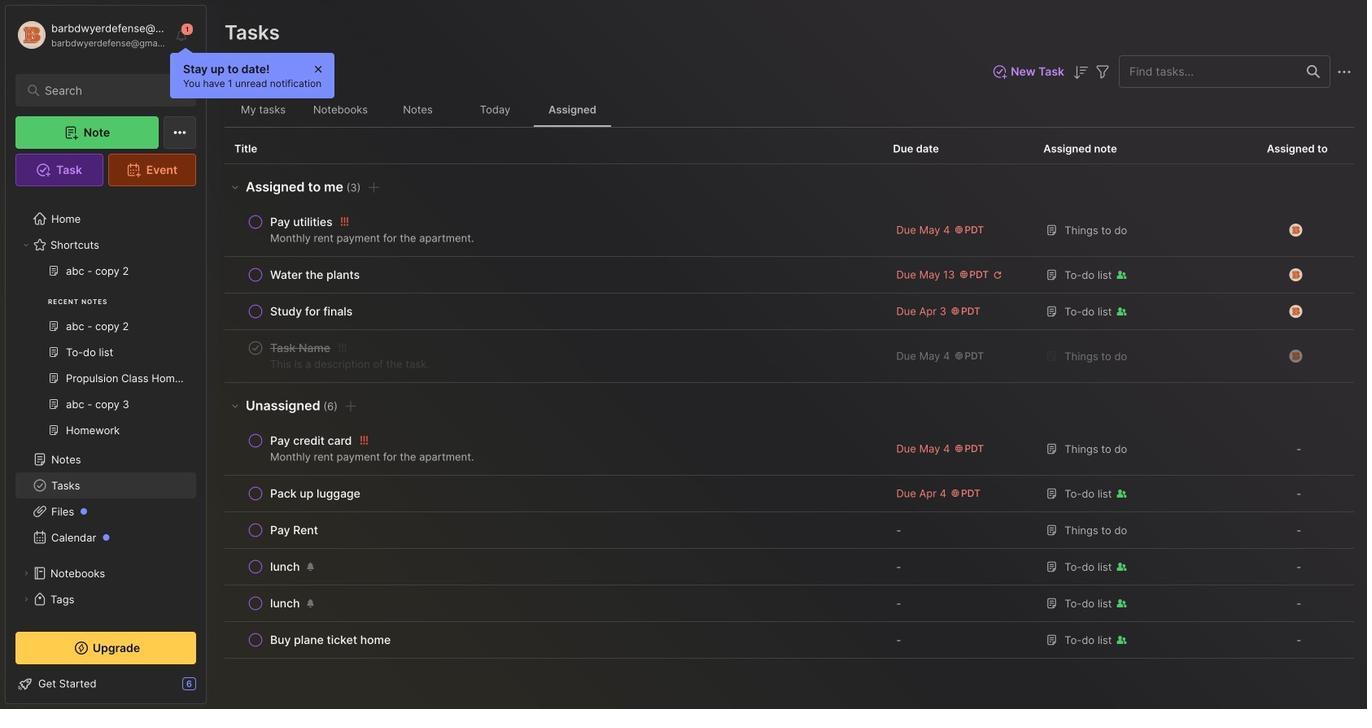 Task type: vqa. For each thing, say whether or not it's contained in the screenshot.
Filter Tasks image on the right top
yes



Task type: locate. For each thing, give the bounding box(es) containing it.
pack up luggage 7 cell
[[270, 486, 360, 502]]

click to collapse image
[[205, 679, 218, 699]]

more actions and view options image
[[1334, 62, 1354, 82]]

1 horizontal spatial create a task image
[[364, 178, 384, 197]]

Account field
[[15, 19, 166, 51]]

create a task image
[[364, 178, 384, 197], [341, 397, 360, 416]]

none search field inside main element
[[45, 81, 175, 100]]

0 vertical spatial create a task image
[[364, 178, 384, 197]]

1 vertical spatial create a task image
[[341, 397, 360, 416]]

tree
[[6, 196, 206, 675]]

create a task image for collapse unassigned image
[[341, 397, 360, 416]]

0 horizontal spatial create a task image
[[341, 397, 360, 416]]

row group
[[225, 164, 1354, 659]]

More actions and view options field
[[1330, 61, 1354, 82]]

pay rent 8 cell
[[270, 522, 318, 539]]

lunch 10 cell
[[270, 596, 300, 612]]

Find tasks… text field
[[1120, 58, 1297, 85]]

None search field
[[45, 81, 175, 100]]

create a task image for collapse assignedtome 'icon'
[[364, 178, 384, 197]]

collapse assignedtome image
[[229, 181, 242, 194]]

buy plane ticket home 11 cell
[[270, 632, 391, 649]]

group
[[15, 258, 196, 453]]

tooltip
[[170, 47, 335, 98]]

row
[[225, 204, 1354, 257], [234, 211, 873, 250], [225, 257, 1354, 294], [234, 264, 873, 286], [225, 294, 1354, 330], [234, 300, 873, 323], [225, 330, 1354, 383], [234, 337, 873, 376], [225, 423, 1354, 476], [234, 430, 873, 469], [225, 476, 1354, 513], [234, 483, 873, 505], [225, 513, 1354, 549], [234, 519, 873, 542], [225, 549, 1354, 586], [234, 556, 873, 579], [225, 586, 1354, 622], [234, 592, 873, 615], [225, 622, 1354, 659], [234, 629, 873, 652]]

pay utilities 1 cell
[[270, 214, 332, 230]]



Task type: describe. For each thing, give the bounding box(es) containing it.
Help and Learning task checklist field
[[6, 671, 206, 697]]

Filter tasks field
[[1093, 61, 1112, 82]]

group inside tree
[[15, 258, 196, 453]]

expand notebooks image
[[21, 569, 31, 579]]

Search text field
[[45, 83, 175, 98]]

filter tasks image
[[1093, 62, 1112, 82]]

pay credit card 6 cell
[[270, 433, 352, 449]]

water the plants 2 cell
[[270, 267, 360, 283]]

tree inside main element
[[6, 196, 206, 675]]

Sort tasks by… field
[[1071, 62, 1090, 82]]

collapse unassigned image
[[229, 399, 242, 412]]

task name 4 cell
[[270, 340, 330, 356]]

expand tags image
[[21, 595, 31, 605]]

study for finals 3 cell
[[270, 304, 353, 320]]

lunch 9 cell
[[270, 559, 300, 575]]

main element
[[0, 0, 212, 710]]



